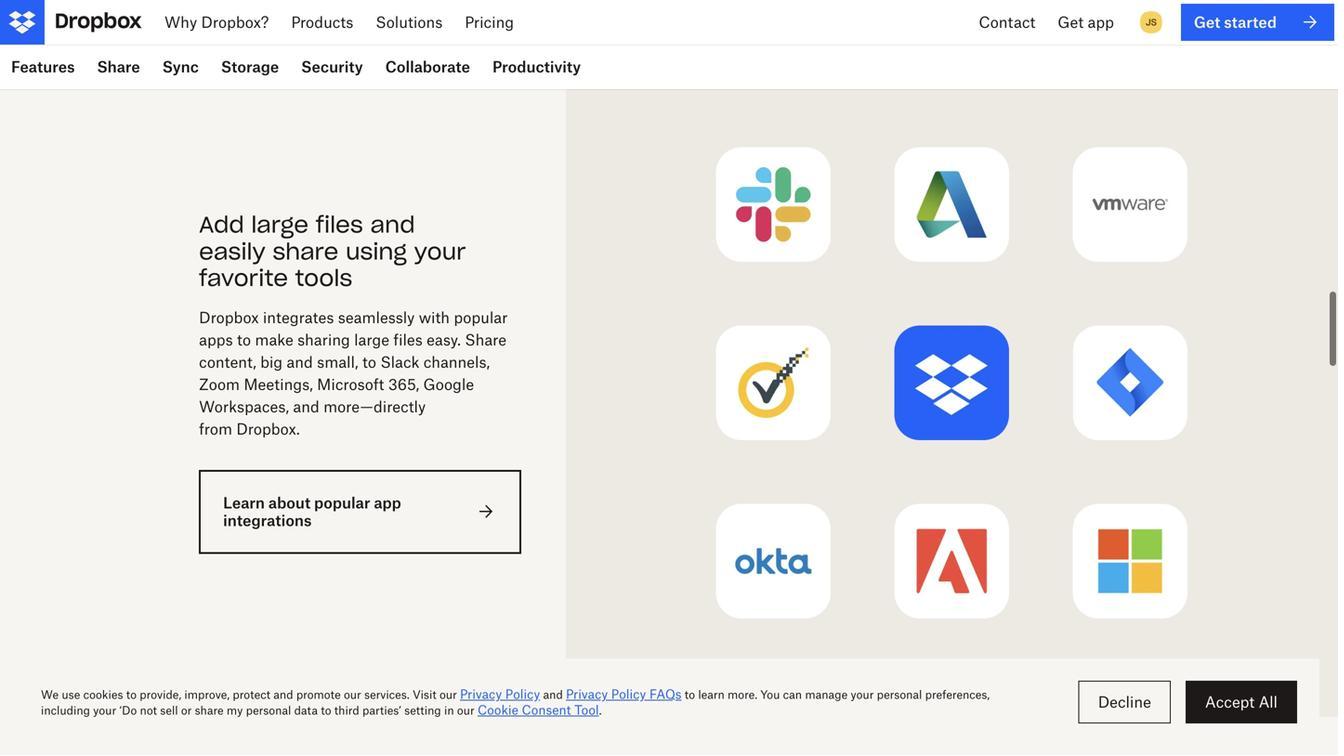 Task type: vqa. For each thing, say whether or not it's contained in the screenshot.
Folder, Send And Track row
no



Task type: locate. For each thing, give the bounding box(es) containing it.
share up channels,
[[465, 331, 507, 349]]

1 vertical spatial share
[[465, 331, 507, 349]]

learn about popular app integrations link
[[199, 470, 522, 554]]

2 vertical spatial and
[[293, 398, 320, 416]]

popular inside dropbox integrates seamlessly with popular apps to make sharing large files easy. share content, big and small, to slack channels, zoom meetings, microsoft 365, google workspaces, and more—directly from dropbox.
[[454, 309, 508, 327]]

1 horizontal spatial app
[[1088, 13, 1115, 31]]

pricing
[[465, 13, 514, 31]]

large inside dropbox integrates seamlessly with popular apps to make sharing large files easy. share content, big and small, to slack channels, zoom meetings, microsoft 365, google workspaces, and more—directly from dropbox.
[[354, 331, 390, 349]]

with
[[419, 309, 450, 327]]

sharing
[[298, 331, 350, 349]]

and down meetings, on the left of the page
[[293, 398, 320, 416]]

microsoft
[[317, 376, 384, 394]]

0 horizontal spatial share
[[97, 58, 140, 76]]

0 horizontal spatial get
[[1058, 13, 1084, 31]]

get right contact
[[1058, 13, 1084, 31]]

icons of companies dropbox integrates with image
[[611, 93, 1294, 673]]

contact
[[979, 13, 1036, 31]]

365,
[[388, 376, 419, 394]]

0 horizontal spatial files
[[316, 211, 363, 239]]

add large files and easily share using your favorite tools
[[199, 211, 466, 293]]

share
[[97, 58, 140, 76], [465, 331, 507, 349]]

why dropbox? button
[[153, 0, 280, 45]]

get for get started
[[1195, 13, 1221, 31]]

get started
[[1195, 13, 1277, 31]]

1 vertical spatial large
[[354, 331, 390, 349]]

get left "started"
[[1195, 13, 1221, 31]]

js button
[[1137, 7, 1167, 37]]

why
[[165, 13, 197, 31]]

files up tools
[[316, 211, 363, 239]]

features link
[[0, 45, 86, 89]]

1 vertical spatial to
[[363, 353, 377, 371]]

0 vertical spatial app
[[1088, 13, 1115, 31]]

0 vertical spatial popular
[[454, 309, 508, 327]]

to down dropbox
[[237, 331, 251, 349]]

get started link
[[1182, 4, 1335, 41]]

productivity button
[[482, 45, 592, 89]]

big
[[260, 353, 283, 371]]

why dropbox?
[[165, 13, 269, 31]]

large
[[251, 211, 309, 239], [354, 331, 390, 349]]

collaborate
[[385, 58, 470, 76]]

productivity
[[493, 58, 581, 76]]

0 horizontal spatial popular
[[314, 494, 370, 512]]

and
[[370, 211, 415, 239], [287, 353, 313, 371], [293, 398, 320, 416]]

1 vertical spatial popular
[[314, 494, 370, 512]]

app
[[1088, 13, 1115, 31], [374, 494, 401, 512]]

1 horizontal spatial large
[[354, 331, 390, 349]]

security button
[[290, 45, 374, 89]]

share button
[[86, 45, 151, 89]]

popular
[[454, 309, 508, 327], [314, 494, 370, 512]]

apps
[[199, 331, 233, 349]]

large down the seamlessly
[[354, 331, 390, 349]]

share left sync
[[97, 58, 140, 76]]

1 vertical spatial app
[[374, 494, 401, 512]]

files
[[316, 211, 363, 239], [394, 331, 423, 349]]

1 horizontal spatial get
[[1195, 13, 1221, 31]]

1 horizontal spatial popular
[[454, 309, 508, 327]]

0 horizontal spatial large
[[251, 211, 309, 239]]

0 vertical spatial and
[[370, 211, 415, 239]]

dropbox integrates seamlessly with popular apps to make sharing large files easy. share content, big and small, to slack channels, zoom meetings, microsoft 365, google workspaces, and more—directly from dropbox.
[[199, 309, 508, 438]]

1 horizontal spatial files
[[394, 331, 423, 349]]

files up slack
[[394, 331, 423, 349]]

popular up easy.
[[454, 309, 508, 327]]

to
[[237, 331, 251, 349], [363, 353, 377, 371]]

js
[[1146, 16, 1157, 28]]

workspaces,
[[199, 398, 289, 416]]

to up microsoft
[[363, 353, 377, 371]]

products button
[[280, 0, 365, 45]]

0 vertical spatial share
[[97, 58, 140, 76]]

0 vertical spatial files
[[316, 211, 363, 239]]

1 horizontal spatial share
[[465, 331, 507, 349]]

get app
[[1058, 13, 1115, 31]]

small,
[[317, 353, 358, 371]]

1 vertical spatial files
[[394, 331, 423, 349]]

0 vertical spatial to
[[237, 331, 251, 349]]

content,
[[199, 353, 256, 371]]

0 vertical spatial large
[[251, 211, 309, 239]]

get
[[1195, 13, 1221, 31], [1058, 13, 1084, 31]]

1 horizontal spatial to
[[363, 353, 377, 371]]

popular right about
[[314, 494, 370, 512]]

large inside add large files and easily share using your favorite tools
[[251, 211, 309, 239]]

large right add
[[251, 211, 309, 239]]

0 horizontal spatial to
[[237, 331, 251, 349]]

and right share
[[370, 211, 415, 239]]

0 horizontal spatial app
[[374, 494, 401, 512]]

and right big
[[287, 353, 313, 371]]

get inside popup button
[[1058, 13, 1084, 31]]



Task type: describe. For each thing, give the bounding box(es) containing it.
add
[[199, 211, 244, 239]]

dropbox?
[[201, 13, 269, 31]]

products
[[291, 13, 354, 31]]

make
[[255, 331, 294, 349]]

using
[[346, 237, 407, 266]]

files inside add large files and easily share using your favorite tools
[[316, 211, 363, 239]]

dropbox.
[[236, 420, 300, 438]]

channels,
[[424, 353, 490, 371]]

learn
[[223, 494, 265, 512]]

share
[[273, 237, 339, 266]]

contact button
[[968, 0, 1047, 45]]

share inside popup button
[[97, 58, 140, 76]]

favorite
[[199, 264, 288, 293]]

meetings,
[[244, 376, 313, 394]]

slack
[[381, 353, 420, 371]]

zoom
[[199, 376, 240, 394]]

tools
[[295, 264, 353, 293]]

easily
[[199, 237, 266, 266]]

seamlessly
[[338, 309, 415, 327]]

pricing link
[[454, 0, 525, 45]]

storage button
[[210, 45, 290, 89]]

app inside learn about popular app integrations
[[374, 494, 401, 512]]

files inside dropbox integrates seamlessly with popular apps to make sharing large files easy. share content, big and small, to slack channels, zoom meetings, microsoft 365, google workspaces, and more—directly from dropbox.
[[394, 331, 423, 349]]

collaborate button
[[374, 45, 482, 89]]

more—directly
[[324, 398, 426, 416]]

app inside popup button
[[1088, 13, 1115, 31]]

share inside dropbox integrates seamlessly with popular apps to make sharing large files easy. share content, big and small, to slack channels, zoom meetings, microsoft 365, google workspaces, and more—directly from dropbox.
[[465, 331, 507, 349]]

started
[[1225, 13, 1277, 31]]

security
[[301, 58, 363, 76]]

learn about popular app integrations
[[223, 494, 401, 530]]

dropbox
[[199, 309, 259, 327]]

integrates
[[263, 309, 334, 327]]

easy.
[[427, 331, 461, 349]]

and inside add large files and easily share using your favorite tools
[[370, 211, 415, 239]]

get app button
[[1047, 0, 1126, 45]]

google
[[423, 376, 474, 394]]

solutions
[[376, 13, 443, 31]]

from
[[199, 420, 232, 438]]

sync
[[162, 58, 199, 76]]

popular inside learn about popular app integrations
[[314, 494, 370, 512]]

1 vertical spatial and
[[287, 353, 313, 371]]

your
[[414, 237, 466, 266]]

get for get app
[[1058, 13, 1084, 31]]

features
[[11, 58, 75, 76]]

integrations
[[223, 512, 312, 530]]

about
[[269, 494, 311, 512]]

solutions button
[[365, 0, 454, 45]]

sync button
[[151, 45, 210, 89]]

storage
[[221, 58, 279, 76]]



